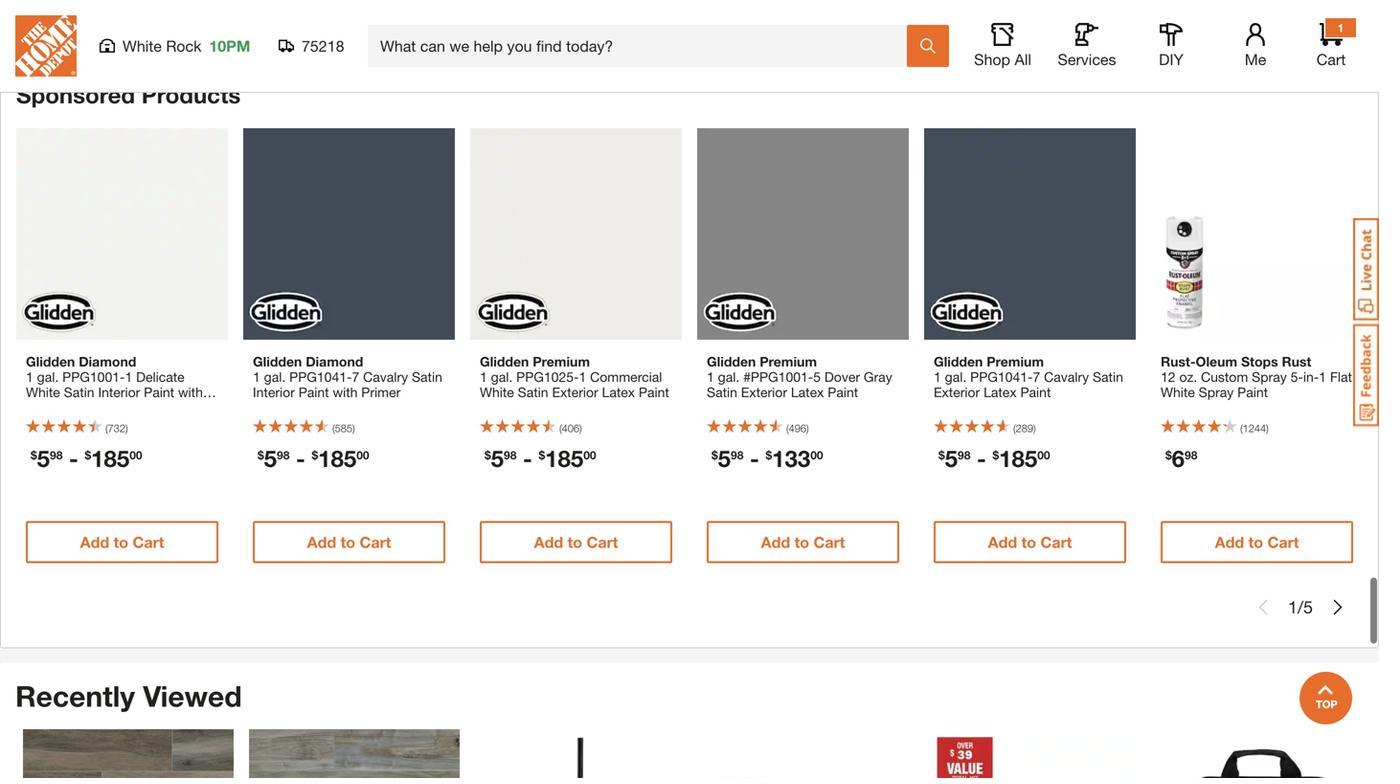 Task type: locate. For each thing, give the bounding box(es) containing it.
$ 5 98 - $ 185 00 down 585
[[258, 445, 369, 472]]

ppg1041- inside glidden diamond 1 gal. ppg1041-7 cavalry satin interior paint with primer
[[289, 369, 352, 385]]

1 ) from the left
[[125, 422, 128, 435]]

4 $ 5 98 - $ 185 00 from the left
[[939, 445, 1050, 472]]

gal. inside the glidden diamond 1 gal. ppg1001-1 delicate white satin interior paint with primer
[[37, 369, 59, 385]]

ppg1041-
[[289, 369, 352, 385], [970, 369, 1033, 385]]

premium left commercial on the left of page
[[533, 354, 590, 370]]

- left 133
[[750, 445, 759, 472]]

add to cart for rust-oleum stops rust 12 oz. custom spray 5-in-1 flat white spray paint
[[1215, 533, 1299, 552]]

98 for rust-oleum stops rust 12 oz. custom spray 5-in-1 flat white spray paint
[[1185, 449, 1198, 462]]

white inside the glidden diamond 1 gal. ppg1001-1 delicate white satin interior paint with primer
[[26, 385, 60, 400]]

5 00 from the left
[[1037, 449, 1050, 462]]

406
[[562, 422, 579, 435]]

1 inside glidden premium 1 gal. #ppg1001-5 dover gray satin exterior latex paint
[[707, 369, 714, 385]]

this is the first slide image left 1 / 5
[[1256, 600, 1271, 615]]

gal.
[[37, 369, 59, 385], [264, 369, 286, 385], [491, 369, 513, 385], [718, 369, 740, 385], [945, 369, 967, 385]]

cart for glidden diamond 1 gal. ppg1041-7 cavalry satin interior paint with primer
[[360, 533, 391, 552]]

98 for glidden diamond 1 gal. ppg1041-7 cavalry satin interior paint with primer
[[277, 449, 290, 462]]

exterior inside glidden premium 1 gal. #ppg1001-5 dover gray satin exterior latex paint
[[741, 385, 787, 400]]

6 ) from the left
[[1266, 422, 1269, 435]]

1 horizontal spatial latex
[[791, 385, 824, 400]]

1 inside glidden diamond 1 gal. ppg1041-7 cavalry satin interior paint with primer
[[253, 369, 260, 385]]

glidden for 1 gal. ppg1041-7 cavalry satin exterior latex paint
[[934, 354, 983, 370]]

1 inside rust-oleum stops rust 12 oz. custom spray 5-in-1 flat white spray paint
[[1319, 369, 1326, 385]]

add
[[80, 533, 109, 552], [307, 533, 336, 552], [534, 533, 563, 552], [761, 533, 790, 552], [988, 533, 1017, 552], [1215, 533, 1244, 552]]

5 glidden from the left
[[934, 354, 983, 370]]

7
[[352, 369, 359, 385], [1033, 369, 1040, 385]]

( down rust-oleum stops rust 12 oz. custom spray 5-in-1 flat white spray paint
[[1240, 422, 1243, 435]]

185 for paint
[[318, 445, 356, 472]]

00 down glidden premium 1 gal. #ppg1001-5 dover gray satin exterior latex paint
[[810, 449, 823, 462]]

1 inside "glidden premium 1 gal. ppg1041-7 cavalry satin exterior latex paint"
[[934, 369, 941, 385]]

2 185 from the left
[[318, 445, 356, 472]]

satin inside the glidden diamond 1 gal. ppg1001-1 delicate white satin interior paint with primer
[[64, 385, 94, 400]]

add to cart for glidden premium 1 gal. ppg1025-1 commercial white satin exterior latex paint
[[534, 533, 618, 552]]

cavalry inside "glidden premium 1 gal. ppg1041-7 cavalry satin exterior latex paint"
[[1044, 369, 1089, 385]]

1 gal. #ppg1001-5 dover gray satin exterior latex paint image
[[697, 128, 909, 340]]

98
[[50, 449, 63, 462], [277, 449, 290, 462], [504, 449, 517, 462], [731, 449, 744, 462], [958, 449, 971, 462], [1185, 449, 1198, 462]]

1 gal. ppg1041-7 cavalry satin exterior latex paint image
[[924, 128, 1136, 340]]

5 add to cart button from the left
[[934, 521, 1126, 564]]

1 horizontal spatial ppg1041-
[[970, 369, 1033, 385]]

add to cart for glidden premium 1 gal. ppg1041-7 cavalry satin exterior latex paint
[[988, 533, 1072, 552]]

shop all button
[[972, 23, 1033, 69]]

diy
[[1159, 50, 1184, 68]]

7 up 585
[[352, 369, 359, 385]]

1 horizontal spatial interior
[[253, 385, 295, 400]]

( 289 )
[[1013, 422, 1036, 435]]

paint inside glidden diamond 1 gal. ppg1041-7 cavalry satin interior paint with primer
[[299, 385, 329, 400]]

selva sky 8 in. x 40 in. wood look porcelain floor and wall tile (15.07 sq. ft./case) image
[[249, 730, 460, 779]]

cart
[[1317, 50, 1346, 68], [133, 533, 164, 552], [360, 533, 391, 552], [587, 533, 618, 552], [814, 533, 845, 552], [1041, 533, 1072, 552], [1268, 533, 1299, 552]]

cavalry
[[363, 369, 408, 385], [1044, 369, 1089, 385]]

premium for 7
[[987, 354, 1044, 370]]

this is the first slide image up me
[[1257, 17, 1272, 33]]

( down glidden diamond 1 gal. ppg1041-7 cavalry satin interior paint with primer
[[332, 422, 335, 435]]

exterior
[[552, 385, 598, 400], [741, 385, 787, 400], [934, 385, 980, 400]]

7 for diamond
[[352, 369, 359, 385]]

5
[[813, 369, 821, 385], [37, 445, 50, 472], [264, 445, 277, 472], [491, 445, 504, 472], [718, 445, 731, 472], [945, 445, 958, 472], [1303, 597, 1313, 618]]

premium up ( 289 )
[[987, 354, 1044, 370]]

) down the glidden diamond 1 gal. ppg1001-1 delicate white satin interior paint with primer
[[125, 422, 128, 435]]

10pm
[[209, 37, 250, 55]]

services
[[1058, 50, 1116, 68]]

3 $ 5 98 - $ 185 00 from the left
[[485, 445, 596, 472]]

) for glidden premium 1 gal. ppg1041-7 cavalry satin exterior latex paint
[[1033, 422, 1036, 435]]

5 gal. from the left
[[945, 369, 967, 385]]

exterior for 133
[[741, 385, 787, 400]]

2 interior from the left
[[253, 385, 295, 400]]

spray left 5- in the right of the page
[[1252, 369, 1287, 385]]

- for 1 gal. #ppg1001-5 dover gray satin exterior latex paint
[[750, 445, 759, 472]]

6 ( from the left
[[1240, 422, 1243, 435]]

185
[[91, 445, 130, 472], [318, 445, 356, 472], [545, 445, 583, 472], [999, 445, 1037, 472]]

delicate
[[136, 369, 185, 385]]

1 98 from the left
[[50, 449, 63, 462]]

6 to from the left
[[1249, 533, 1263, 552]]

ppg1041- inside "glidden premium 1 gal. ppg1041-7 cavalry satin exterior latex paint"
[[970, 369, 1033, 385]]

5 paint from the left
[[1020, 385, 1051, 400]]

3 98 from the left
[[504, 449, 517, 462]]

1 horizontal spatial exterior
[[741, 385, 787, 400]]

glidden inside glidden premium 1 gal. #ppg1001-5 dover gray satin exterior latex paint
[[707, 354, 756, 370]]

2 glidden from the left
[[253, 354, 302, 370]]

0 horizontal spatial primer
[[26, 400, 65, 416]]

2 gal. from the left
[[264, 369, 286, 385]]

me
[[1245, 50, 1266, 68]]

-
[[69, 445, 78, 472], [296, 445, 305, 472], [523, 445, 532, 472], [750, 445, 759, 472], [977, 445, 986, 472]]

premium
[[533, 354, 590, 370], [760, 354, 817, 370], [987, 354, 1044, 370]]

feedback link image
[[1353, 324, 1379, 427]]

cart for glidden premium 1 gal. ppg1041-7 cavalry satin exterior latex paint
[[1041, 533, 1072, 552]]

exterior up ( 406 ) in the bottom of the page
[[552, 385, 598, 400]]

0 horizontal spatial 7
[[352, 369, 359, 385]]

glidden diamond 1 gal. ppg1001-1 delicate white satin interior paint with primer
[[26, 354, 203, 416]]

- down ppg1001-
[[69, 445, 78, 472]]

00 down the glidden diamond 1 gal. ppg1001-1 delicate white satin interior paint with primer
[[130, 449, 142, 462]]

7 $ from the left
[[712, 449, 718, 462]]

3 to from the left
[[568, 533, 582, 552]]

7 inside "glidden premium 1 gal. ppg1041-7 cavalry satin exterior latex paint"
[[1033, 369, 1040, 385]]

8 $ from the left
[[766, 449, 772, 462]]

3 185 from the left
[[545, 445, 583, 472]]

10 $ from the left
[[993, 449, 999, 462]]

white left ppg1025-
[[480, 385, 514, 400]]

with inside the glidden diamond 1 gal. ppg1001-1 delicate white satin interior paint with primer
[[178, 385, 203, 400]]

primer inside glidden diamond 1 gal. ppg1041-7 cavalry satin interior paint with primer
[[361, 385, 401, 400]]

gray
[[864, 369, 892, 385]]

1 horizontal spatial with
[[333, 385, 358, 400]]

0 horizontal spatial diamond
[[79, 354, 136, 370]]

2 ) from the left
[[352, 422, 355, 435]]

1 horizontal spatial diamond
[[306, 354, 363, 370]]

2 horizontal spatial premium
[[987, 354, 1044, 370]]

glidden inside the glidden diamond 1 gal. ppg1001-1 delicate white satin interior paint with primer
[[26, 354, 75, 370]]

1 7 from the left
[[352, 369, 359, 385]]

1 cavalry from the left
[[363, 369, 408, 385]]

) down glidden premium 1 gal. ppg1025-1 commercial white satin exterior latex paint
[[579, 422, 582, 435]]

00 down glidden premium 1 gal. ppg1025-1 commercial white satin exterior latex paint
[[583, 449, 596, 462]]

0 horizontal spatial latex
[[602, 385, 635, 400]]

cart for glidden premium 1 gal. ppg1025-1 commercial white satin exterior latex paint
[[587, 533, 618, 552]]

3 add from the left
[[534, 533, 563, 552]]

4 00 from the left
[[810, 449, 823, 462]]

1 add from the left
[[80, 533, 109, 552]]

latex
[[602, 385, 635, 400], [791, 385, 824, 400], [984, 385, 1017, 400]]

5 for 1 gal. ppg1001-1 delicate white satin interior paint with primer
[[37, 445, 50, 472]]

( down the glidden diamond 1 gal. ppg1001-1 delicate white satin interior paint with primer
[[105, 422, 108, 435]]

3 - from the left
[[523, 445, 532, 472]]

185 down 406
[[545, 445, 583, 472]]

glidden for 1 gal. ppg1041-7 cavalry satin interior paint with primer
[[253, 354, 302, 370]]

spray
[[1252, 369, 1287, 385], [1199, 385, 1234, 400]]

2 $ 5 98 - $ 185 00 from the left
[[258, 445, 369, 472]]

1 exterior from the left
[[552, 385, 598, 400]]

4 ( from the left
[[786, 422, 789, 435]]

1 add to cart from the left
[[80, 533, 164, 552]]

2 to from the left
[[341, 533, 355, 552]]

185 down ( 289 )
[[999, 445, 1037, 472]]

sponsored products
[[16, 81, 241, 108]]

ppg1025-
[[516, 369, 579, 385]]

2 add to cart from the left
[[307, 533, 391, 552]]

diamond
[[79, 354, 136, 370], [306, 354, 363, 370]]

add to cart
[[80, 533, 164, 552], [307, 533, 391, 552], [534, 533, 618, 552], [761, 533, 845, 552], [988, 533, 1072, 552], [1215, 533, 1299, 552]]

glidden inside glidden diamond 1 gal. ppg1041-7 cavalry satin interior paint with primer
[[253, 354, 302, 370]]

diamond for 1
[[79, 354, 136, 370]]

add for glidden premium 1 gal. ppg1041-7 cavalry satin exterior latex paint
[[988, 533, 1017, 552]]

latex up 496
[[791, 385, 824, 400]]

00 inside $ 5 98 - $ 133 00
[[810, 449, 823, 462]]

white inside glidden premium 1 gal. ppg1025-1 commercial white satin exterior latex paint
[[480, 385, 514, 400]]

spray down oleum
[[1199, 385, 1234, 400]]

gal. inside "glidden premium 1 gal. ppg1041-7 cavalry satin exterior latex paint"
[[945, 369, 967, 385]]

1 ( from the left
[[105, 422, 108, 435]]

exterior inside glidden premium 1 gal. ppg1025-1 commercial white satin exterior latex paint
[[552, 385, 598, 400]]

2 ( from the left
[[332, 422, 335, 435]]

cavalry inside glidden diamond 1 gal. ppg1041-7 cavalry satin interior paint with primer
[[363, 369, 408, 385]]

to
[[114, 533, 128, 552], [341, 533, 355, 552], [568, 533, 582, 552], [795, 533, 809, 552], [1022, 533, 1036, 552], [1249, 533, 1263, 552]]

4 paint from the left
[[828, 385, 858, 400]]

3 latex from the left
[[984, 385, 1017, 400]]

2 diamond from the left
[[306, 354, 363, 370]]

5 98 from the left
[[958, 449, 971, 462]]

2 - from the left
[[296, 445, 305, 472]]

5-
[[1291, 369, 1303, 385]]

latex inside glidden premium 1 gal. ppg1025-1 commercial white satin exterior latex paint
[[602, 385, 635, 400]]

) down "glidden premium 1 gal. ppg1041-7 cavalry satin exterior latex paint"
[[1033, 422, 1036, 435]]

( 1244 )
[[1240, 422, 1269, 435]]

diamond inside the glidden diamond 1 gal. ppg1001-1 delicate white satin interior paint with primer
[[79, 354, 136, 370]]

( for glidden premium 1 gal. #ppg1001-5 dover gray satin exterior latex paint
[[786, 422, 789, 435]]

3 ( from the left
[[559, 422, 562, 435]]

185 for interior
[[91, 445, 130, 472]]

) down glidden diamond 1 gal. ppg1041-7 cavalry satin interior paint with primer
[[352, 422, 355, 435]]

- for 1 gal. ppg1001-1 delicate white satin interior paint with primer
[[69, 445, 78, 472]]

exterior up ( 496 )
[[741, 385, 787, 400]]

satin
[[412, 369, 442, 385], [1093, 369, 1123, 385], [64, 385, 94, 400], [518, 385, 548, 400], [707, 385, 737, 400]]

1 with from the left
[[178, 385, 203, 400]]

0 horizontal spatial with
[[178, 385, 203, 400]]

3 add to cart button from the left
[[480, 521, 672, 564]]

5 add to cart from the left
[[988, 533, 1072, 552]]

latex up ( 289 )
[[984, 385, 1017, 400]]

satin for 1 gal. #ppg1001-5 dover gray satin exterior latex paint
[[707, 385, 737, 400]]

2 00 from the left
[[356, 449, 369, 462]]

1 vertical spatial this is the first slide image
[[1256, 600, 1271, 615]]

paint inside the glidden diamond 1 gal. ppg1001-1 delicate white satin interior paint with primer
[[144, 385, 174, 400]]

0 horizontal spatial cavalry
[[363, 369, 408, 385]]

gal. inside glidden diamond 1 gal. ppg1041-7 cavalry satin interior paint with primer
[[264, 369, 286, 385]]

1 horizontal spatial premium
[[760, 354, 817, 370]]

( down "glidden premium 1 gal. ppg1041-7 cavalry satin exterior latex paint"
[[1013, 422, 1016, 435]]

2 latex from the left
[[791, 385, 824, 400]]

latex inside glidden premium 1 gal. #ppg1001-5 dover gray satin exterior latex paint
[[791, 385, 824, 400]]

satin inside "glidden premium 1 gal. ppg1041-7 cavalry satin exterior latex paint"
[[1093, 369, 1123, 385]]

4 gal. from the left
[[718, 369, 740, 385]]

paint
[[144, 385, 174, 400], [299, 385, 329, 400], [639, 385, 669, 400], [828, 385, 858, 400], [1020, 385, 1051, 400], [1238, 385, 1268, 400]]

6 add to cart from the left
[[1215, 533, 1299, 552]]

white rock 10pm
[[123, 37, 250, 55]]

glidden
[[26, 354, 75, 370], [253, 354, 302, 370], [480, 354, 529, 370], [707, 354, 756, 370], [934, 354, 983, 370]]

4 - from the left
[[750, 445, 759, 472]]

4 185 from the left
[[999, 445, 1037, 472]]

4 to from the left
[[795, 533, 809, 552]]

primer
[[361, 385, 401, 400], [26, 400, 65, 416]]

cavalry for premium
[[1044, 369, 1089, 385]]

add to cart for glidden diamond 1 gal. ppg1001-1 delicate white satin interior paint with primer
[[80, 533, 164, 552]]

interior
[[98, 385, 140, 400], [253, 385, 295, 400]]

1 to from the left
[[114, 533, 128, 552]]

98 for glidden premium 1 gal. ppg1025-1 commercial white satin exterior latex paint
[[504, 449, 517, 462]]

1 latex from the left
[[602, 385, 635, 400]]

white left ppg1001-
[[26, 385, 60, 400]]

premium inside glidden premium 1 gal. ppg1025-1 commercial white satin exterior latex paint
[[533, 354, 590, 370]]

496
[[789, 422, 806, 435]]

0 horizontal spatial exterior
[[552, 385, 598, 400]]

gal. inside glidden premium 1 gal. #ppg1001-5 dover gray satin exterior latex paint
[[718, 369, 740, 385]]

$ 5 98 - $ 185 00 down the ( 732 )
[[31, 445, 142, 472]]

add to cart button
[[26, 521, 218, 564], [253, 521, 445, 564], [480, 521, 672, 564], [707, 521, 899, 564], [934, 521, 1126, 564], [1161, 521, 1353, 564]]

2 paint from the left
[[299, 385, 329, 400]]

white down rust-
[[1161, 385, 1195, 400]]

1 horizontal spatial 7
[[1033, 369, 1040, 385]]

7 inside glidden diamond 1 gal. ppg1041-7 cavalry satin interior paint with primer
[[352, 369, 359, 385]]

5 for 1 gal. ppg1025-1 commercial white satin exterior latex paint
[[491, 445, 504, 472]]

185 for latex
[[999, 445, 1037, 472]]

00 for glidden premium 1 gal. ppg1025-1 commercial white satin exterior latex paint
[[583, 449, 596, 462]]

this is the first slide image
[[1257, 17, 1272, 33], [1256, 600, 1271, 615]]

585
[[335, 422, 352, 435]]

2 $ from the left
[[85, 449, 91, 462]]

with
[[178, 385, 203, 400], [333, 385, 358, 400]]

1 - from the left
[[69, 445, 78, 472]]

to for 1 gal. ppg1025-1 commercial white satin exterior latex paint
[[568, 533, 582, 552]]

3 gal. from the left
[[491, 369, 513, 385]]

ppg1041- up ( 289 )
[[970, 369, 1033, 385]]

1 $ 5 98 - $ 185 00 from the left
[[31, 445, 142, 472]]

the home depot logo image
[[15, 15, 77, 77]]

4 add to cart from the left
[[761, 533, 845, 552]]

4 glidden from the left
[[707, 354, 756, 370]]

- for 1 gal. ppg1041-7 cavalry satin exterior latex paint
[[977, 445, 986, 472]]

) for glidden diamond 1 gal. ppg1001-1 delicate white satin interior paint with primer
[[125, 422, 128, 435]]

glidden inside "glidden premium 1 gal. ppg1041-7 cavalry satin exterior latex paint"
[[934, 354, 983, 370]]

$ 5 98 - $ 185 00 down 406
[[485, 445, 596, 472]]

00 down "glidden premium 1 gal. ppg1041-7 cavalry satin exterior latex paint"
[[1037, 449, 1050, 462]]

shop
[[974, 50, 1010, 68]]

185 down the ( 732 )
[[91, 445, 130, 472]]

1 glidden from the left
[[26, 354, 75, 370]]

2 cavalry from the left
[[1044, 369, 1089, 385]]

2 with from the left
[[333, 385, 358, 400]]

- for 1 gal. ppg1041-7 cavalry satin interior paint with primer
[[296, 445, 305, 472]]

shop all
[[974, 50, 1031, 68]]

cart 1
[[1317, 21, 1346, 68]]

2 horizontal spatial exterior
[[934, 385, 980, 400]]

$ 5 98 - $ 185 00 down ( 289 )
[[939, 445, 1050, 472]]

diy button
[[1141, 23, 1202, 69]]

3 paint from the left
[[639, 385, 669, 400]]

3 glidden from the left
[[480, 354, 529, 370]]

2 add to cart button from the left
[[253, 521, 445, 564]]

2 premium from the left
[[760, 354, 817, 370]]

6 add from the left
[[1215, 533, 1244, 552]]

glidden premium 1 gal. #ppg1001-5 dover gray satin exterior latex paint
[[707, 354, 892, 400]]

exterior right gray
[[934, 385, 980, 400]]

3 premium from the left
[[987, 354, 1044, 370]]

0 horizontal spatial ppg1041-
[[289, 369, 352, 385]]

5 add from the left
[[988, 533, 1017, 552]]

) down rust-oleum stops rust 12 oz. custom spray 5-in-1 flat white spray paint
[[1266, 422, 1269, 435]]

) up 133
[[806, 422, 809, 435]]

( for glidden diamond 1 gal. ppg1001-1 delicate white satin interior paint with primer
[[105, 422, 108, 435]]

add to cart button for glidden diamond 1 gal. ppg1001-1 delicate white satin interior paint with primer
[[26, 521, 218, 564]]

$ 5 98 - $ 185 00
[[31, 445, 142, 472], [258, 445, 369, 472], [485, 445, 596, 472], [939, 445, 1050, 472]]

- down glidden diamond 1 gal. ppg1041-7 cavalry satin interior paint with primer
[[296, 445, 305, 472]]

4 add from the left
[[761, 533, 790, 552]]

0 horizontal spatial interior
[[98, 385, 140, 400]]

live chat image
[[1353, 218, 1379, 321]]

1
[[1338, 21, 1344, 34], [26, 369, 33, 385], [125, 369, 132, 385], [253, 369, 260, 385], [480, 369, 487, 385], [579, 369, 586, 385], [707, 369, 714, 385], [934, 369, 941, 385], [1319, 369, 1326, 385], [1288, 597, 1298, 618]]

add to cart button for rust-oleum stops rust 12 oz. custom spray 5-in-1 flat white spray paint
[[1161, 521, 1353, 564]]

satin inside glidden premium 1 gal. ppg1025-1 commercial white satin exterior latex paint
[[518, 385, 548, 400]]

0 horizontal spatial premium
[[533, 354, 590, 370]]

0 horizontal spatial spray
[[1199, 385, 1234, 400]]

diamond up 585
[[306, 354, 363, 370]]

( up 133
[[786, 422, 789, 435]]

gal. for 1 gal. ppg1041-7 cavalry satin interior paint with primer
[[264, 369, 286, 385]]

gal. inside glidden premium 1 gal. ppg1025-1 commercial white satin exterior latex paint
[[491, 369, 513, 385]]

premium left dover
[[760, 354, 817, 370]]

75218
[[302, 37, 344, 55]]

premium inside "glidden premium 1 gal. ppg1041-7 cavalry satin exterior latex paint"
[[987, 354, 1044, 370]]

11 $ from the left
[[1166, 449, 1172, 462]]

exterior inside "glidden premium 1 gal. ppg1041-7 cavalry satin exterior latex paint"
[[934, 385, 980, 400]]

add for glidden diamond 1 gal. ppg1041-7 cavalry satin interior paint with primer
[[307, 533, 336, 552]]

services button
[[1056, 23, 1118, 69]]

glidden inside glidden premium 1 gal. ppg1025-1 commercial white satin exterior latex paint
[[480, 354, 529, 370]]

1 00 from the left
[[130, 449, 142, 462]]

premium inside glidden premium 1 gal. #ppg1001-5 dover gray satin exterior latex paint
[[760, 354, 817, 370]]

primer inside the glidden diamond 1 gal. ppg1001-1 delicate white satin interior paint with primer
[[26, 400, 65, 416]]

7 up ( 289 )
[[1033, 369, 1040, 385]]

- down "glidden premium 1 gal. ppg1041-7 cavalry satin exterior latex paint"
[[977, 445, 986, 472]]

2 7 from the left
[[1033, 369, 1040, 385]]

3 00 from the left
[[583, 449, 596, 462]]

00 for glidden premium 1 gal. ppg1041-7 cavalry satin exterior latex paint
[[1037, 449, 1050, 462]]

3 add to cart from the left
[[534, 533, 618, 552]]

289
[[1016, 422, 1033, 435]]

diamond inside glidden diamond 1 gal. ppg1041-7 cavalry satin interior paint with primer
[[306, 354, 363, 370]]

paint inside glidden premium 1 gal. #ppg1001-5 dover gray satin exterior latex paint
[[828, 385, 858, 400]]

premium for 1
[[533, 354, 590, 370]]

latex right ppg1025-
[[602, 385, 635, 400]]

next slide image
[[1331, 17, 1347, 33]]

ppg1041- up 585
[[289, 369, 352, 385]]

- down ppg1025-
[[523, 445, 532, 472]]

2 ppg1041- from the left
[[970, 369, 1033, 385]]

satin inside glidden premium 1 gal. #ppg1001-5 dover gray satin exterior latex paint
[[707, 385, 737, 400]]

3 ) from the left
[[579, 422, 582, 435]]

1 horizontal spatial primer
[[361, 385, 401, 400]]

4 $ from the left
[[312, 449, 318, 462]]

4 98 from the left
[[731, 449, 744, 462]]

185 down 585
[[318, 445, 356, 472]]

98 inside $ 5 98 - $ 133 00
[[731, 449, 744, 462]]

98 inside $ 6 98
[[1185, 449, 1198, 462]]

( down ppg1025-
[[559, 422, 562, 435]]

00 down glidden diamond 1 gal. ppg1041-7 cavalry satin interior paint with primer
[[356, 449, 369, 462]]

5 $ from the left
[[485, 449, 491, 462]]

paint inside "glidden premium 1 gal. ppg1041-7 cavalry satin exterior latex paint"
[[1020, 385, 1051, 400]]

5 ) from the left
[[1033, 422, 1036, 435]]

$
[[31, 449, 37, 462], [85, 449, 91, 462], [258, 449, 264, 462], [312, 449, 318, 462], [485, 449, 491, 462], [539, 449, 545, 462], [712, 449, 718, 462], [766, 449, 772, 462], [939, 449, 945, 462], [993, 449, 999, 462], [1166, 449, 1172, 462]]

5 - from the left
[[977, 445, 986, 472]]

add to cart button for glidden diamond 1 gal. ppg1041-7 cavalry satin interior paint with primer
[[253, 521, 445, 564]]

ppg1041- for latex
[[970, 369, 1033, 385]]

white
[[123, 37, 162, 55], [26, 385, 60, 400], [480, 385, 514, 400], [1161, 385, 1195, 400]]

rock
[[166, 37, 201, 55]]

#ppg1001-
[[743, 369, 813, 385]]

5 ( from the left
[[1013, 422, 1016, 435]]

1 premium from the left
[[533, 354, 590, 370]]

diamond up the ( 732 )
[[79, 354, 136, 370]]

cart for rust-oleum stops rust 12 oz. custom spray 5-in-1 flat white spray paint
[[1268, 533, 1299, 552]]

to for 1 gal. ppg1001-1 delicate white satin interior paint with primer
[[114, 533, 128, 552]]

diamond for 7
[[306, 354, 363, 370]]

6 98 from the left
[[1185, 449, 1198, 462]]

6 paint from the left
[[1238, 385, 1268, 400]]

1 diamond from the left
[[79, 354, 136, 370]]

)
[[125, 422, 128, 435], [352, 422, 355, 435], [579, 422, 582, 435], [806, 422, 809, 435], [1033, 422, 1036, 435], [1266, 422, 1269, 435]]

5 to from the left
[[1022, 533, 1036, 552]]

4 ) from the left
[[806, 422, 809, 435]]

glidden premium 1 gal. ppg1041-7 cavalry satin exterior latex paint
[[934, 354, 1123, 400]]

2 horizontal spatial latex
[[984, 385, 1017, 400]]

1 paint from the left
[[144, 385, 174, 400]]

1 interior from the left
[[98, 385, 140, 400]]

oz.
[[1179, 369, 1197, 385]]

( for rust-oleum stops rust 12 oz. custom spray 5-in-1 flat white spray paint
[[1240, 422, 1243, 435]]

(
[[105, 422, 108, 435], [332, 422, 335, 435], [559, 422, 562, 435], [786, 422, 789, 435], [1013, 422, 1016, 435], [1240, 422, 1243, 435]]

75218 button
[[279, 36, 345, 56]]

/
[[1298, 597, 1303, 618]]

$ 5 98 - $ 133 00
[[712, 445, 823, 472]]

2 98 from the left
[[277, 449, 290, 462]]

00
[[130, 449, 142, 462], [356, 449, 369, 462], [583, 449, 596, 462], [810, 449, 823, 462], [1037, 449, 1050, 462]]

5 for 1 gal. #ppg1001-5 dover gray satin exterior latex paint
[[718, 445, 731, 472]]

1 ppg1041- from the left
[[289, 369, 352, 385]]

1 horizontal spatial cavalry
[[1044, 369, 1089, 385]]



Task type: describe. For each thing, give the bounding box(es) containing it.
732
[[108, 422, 125, 435]]

premium for 5
[[760, 354, 817, 370]]

gal. for 1 gal. ppg1025-1 commercial white satin exterior latex paint
[[491, 369, 513, 385]]

add to cart for glidden diamond 1 gal. ppg1041-7 cavalry satin interior paint with primer
[[307, 533, 391, 552]]

185 for exterior
[[545, 445, 583, 472]]

in-
[[1303, 369, 1319, 385]]

$ 5 98 - $ 185 00 for exterior
[[485, 445, 596, 472]]

paint inside glidden premium 1 gal. ppg1025-1 commercial white satin exterior latex paint
[[639, 385, 669, 400]]

me button
[[1225, 23, 1286, 69]]

custom
[[1201, 369, 1248, 385]]

1 gal. ppg1041-7 cavalry satin interior paint with primer image
[[243, 128, 455, 340]]

6
[[1172, 445, 1185, 472]]

rust
[[1282, 354, 1311, 370]]

rust-
[[1161, 354, 1196, 370]]

rust-oleum stops rust 12 oz. custom spray 5-in-1 flat white spray paint
[[1161, 354, 1352, 400]]

12 oz. custom spray 5-in-1 flat white spray paint image
[[1151, 128, 1363, 340]]

gal. for 1 gal. ppg1041-7 cavalry satin exterior latex paint
[[945, 369, 967, 385]]

0 vertical spatial this is the first slide image
[[1257, 17, 1272, 33]]

add for glidden premium 1 gal. ppg1025-1 commercial white satin exterior latex paint
[[534, 533, 563, 552]]

add for glidden diamond 1 gal. ppg1001-1 delicate white satin interior paint with primer
[[80, 533, 109, 552]]

to for 1 gal. #ppg1001-5 dover gray satin exterior latex paint
[[795, 533, 809, 552]]

1 gal. ppg1001-1 delicate white satin interior paint with primer image
[[16, 128, 228, 340]]

What can we help you find today? search field
[[380, 26, 906, 66]]

viewed
[[143, 679, 242, 713]]

sponsored
[[16, 81, 135, 108]]

add to cart button for glidden premium 1 gal. ppg1025-1 commercial white satin exterior latex paint
[[480, 521, 672, 564]]

oleum
[[1196, 354, 1237, 370]]

atomic 20v max lithium-ion cordless 1/4 in. brushless impact driver kit, 5 ah battery, charger, and bag image
[[1153, 730, 1364, 779]]

dover
[[825, 369, 860, 385]]

add for rust-oleum stops rust 12 oz. custom spray 5-in-1 flat white spray paint
[[1215, 533, 1244, 552]]

98 for glidden premium 1 gal. ppg1041-7 cavalry satin exterior latex paint
[[958, 449, 971, 462]]

00 for glidden diamond 1 gal. ppg1001-1 delicate white satin interior paint with primer
[[130, 449, 142, 462]]

add for glidden premium 1 gal. #ppg1001-5 dover gray satin exterior latex paint
[[761, 533, 790, 552]]

1244
[[1243, 422, 1266, 435]]

shockwave impact duty alloy steel screw driver bit set (74-piece) image
[[927, 730, 1138, 779]]

interior inside the glidden diamond 1 gal. ppg1001-1 delicate white satin interior paint with primer
[[98, 385, 140, 400]]

00 for glidden diamond 1 gal. ppg1041-7 cavalry satin interior paint with primer
[[356, 449, 369, 462]]

98 for glidden premium 1 gal. #ppg1001-5 dover gray satin exterior latex paint
[[731, 449, 744, 462]]

) for rust-oleum stops rust 12 oz. custom spray 5-in-1 flat white spray paint
[[1266, 422, 1269, 435]]

recently
[[15, 679, 135, 713]]

5 for 1 gal. ppg1041-7 cavalry satin exterior latex paint
[[945, 445, 958, 472]]

interior inside glidden diamond 1 gal. ppg1041-7 cavalry satin interior paint with primer
[[253, 385, 295, 400]]

next slide image
[[1330, 600, 1346, 615]]

to for 12 oz. custom spray 5-in-1 flat white spray paint
[[1249, 533, 1263, 552]]

selva ash 8 in. x 40 in. wood look porcelain floor and wall tile (12.92 sq. ft./case) image
[[23, 730, 234, 779]]

ppg1041- for paint
[[289, 369, 352, 385]]

cart for glidden premium 1 gal. #ppg1001-5 dover gray satin exterior latex paint
[[814, 533, 845, 552]]

( 585 )
[[332, 422, 355, 435]]

9 $ from the left
[[939, 449, 945, 462]]

3 $ from the left
[[258, 449, 264, 462]]

latex for 185
[[602, 385, 635, 400]]

add to cart for glidden premium 1 gal. #ppg1001-5 dover gray satin exterior latex paint
[[761, 533, 845, 552]]

12
[[1161, 369, 1176, 385]]

cart for glidden diamond 1 gal. ppg1001-1 delicate white satin interior paint with primer
[[133, 533, 164, 552]]

5 for 1 gal. ppg1041-7 cavalry satin interior paint with primer
[[264, 445, 277, 472]]

22 in. semi-recessed rectangular vessel bathroom sink in white image
[[701, 730, 912, 779]]

$ 5 98 - $ 185 00 for paint
[[258, 445, 369, 472]]

1 horizontal spatial spray
[[1252, 369, 1287, 385]]

to for 1 gal. ppg1041-7 cavalry satin interior paint with primer
[[341, 533, 355, 552]]

1 inside cart 1
[[1338, 21, 1344, 34]]

1 gal. ppg1025-1 commercial white satin exterior latex paint image
[[470, 128, 682, 340]]

00 for glidden premium 1 gal. #ppg1001-5 dover gray satin exterior latex paint
[[810, 449, 823, 462]]

$ 6 98
[[1166, 445, 1198, 472]]

( 496 )
[[786, 422, 809, 435]]

glidden for 1 gal. ppg1001-1 delicate white satin interior paint with primer
[[26, 354, 75, 370]]

gal. for 1 gal. ppg1001-1 delicate white satin interior paint with primer
[[37, 369, 59, 385]]

ppg1001-
[[62, 369, 125, 385]]

$ 5 98 - $ 185 00 for latex
[[939, 445, 1050, 472]]

- for 1 gal. ppg1025-1 commercial white satin exterior latex paint
[[523, 445, 532, 472]]

with inside glidden diamond 1 gal. ppg1041-7 cavalry satin interior paint with primer
[[333, 385, 358, 400]]

satin inside glidden diamond 1 gal. ppg1041-7 cavalry satin interior paint with primer
[[412, 369, 442, 385]]

add to cart button for glidden premium 1 gal. #ppg1001-5 dover gray satin exterior latex paint
[[707, 521, 899, 564]]

flat
[[1330, 369, 1352, 385]]

1 / 5
[[1288, 597, 1313, 618]]

add to cart button for glidden premium 1 gal. ppg1041-7 cavalry satin exterior latex paint
[[934, 521, 1126, 564]]

cavalry for diamond
[[363, 369, 408, 385]]

5 inside glidden premium 1 gal. #ppg1001-5 dover gray satin exterior latex paint
[[813, 369, 821, 385]]

6 $ from the left
[[539, 449, 545, 462]]

glidden for 1 gal. ppg1025-1 commercial white satin exterior latex paint
[[480, 354, 529, 370]]

exterior for 185
[[552, 385, 598, 400]]

133
[[772, 445, 810, 472]]

( 732 )
[[105, 422, 128, 435]]

satin for 1 gal. ppg1025-1 commercial white satin exterior latex paint
[[518, 385, 548, 400]]

26 in. x 3/4 in. black pearl matte galvanized steel round baluster (10-pack) image
[[475, 730, 686, 779]]

gal. for 1 gal. #ppg1001-5 dover gray satin exterior latex paint
[[718, 369, 740, 385]]

$ 5 98 - $ 185 00 for interior
[[31, 445, 142, 472]]

) for glidden premium 1 gal. #ppg1001-5 dover gray satin exterior latex paint
[[806, 422, 809, 435]]

white left rock
[[123, 37, 162, 55]]

98 for glidden diamond 1 gal. ppg1001-1 delicate white satin interior paint with primer
[[50, 449, 63, 462]]

( for glidden premium 1 gal. ppg1041-7 cavalry satin exterior latex paint
[[1013, 422, 1016, 435]]

glidden for 1 gal. #ppg1001-5 dover gray satin exterior latex paint
[[707, 354, 756, 370]]

$ inside $ 6 98
[[1166, 449, 1172, 462]]

7 for premium
[[1033, 369, 1040, 385]]

stops
[[1241, 354, 1278, 370]]

1 $ from the left
[[31, 449, 37, 462]]

( for glidden premium 1 gal. ppg1025-1 commercial white satin exterior latex paint
[[559, 422, 562, 435]]

satin for 1 gal. ppg1001-1 delicate white satin interior paint with primer
[[64, 385, 94, 400]]

( 406 )
[[559, 422, 582, 435]]

( for glidden diamond 1 gal. ppg1041-7 cavalry satin interior paint with primer
[[332, 422, 335, 435]]

glidden diamond 1 gal. ppg1041-7 cavalry satin interior paint with primer
[[253, 354, 442, 400]]

all
[[1015, 50, 1031, 68]]

) for glidden premium 1 gal. ppg1025-1 commercial white satin exterior latex paint
[[579, 422, 582, 435]]

) for glidden diamond 1 gal. ppg1041-7 cavalry satin interior paint with primer
[[352, 422, 355, 435]]

paint inside rust-oleum stops rust 12 oz. custom spray 5-in-1 flat white spray paint
[[1238, 385, 1268, 400]]

latex for 133
[[791, 385, 824, 400]]

to for 1 gal. ppg1041-7 cavalry satin exterior latex paint
[[1022, 533, 1036, 552]]

recently viewed
[[15, 679, 242, 713]]

products
[[141, 81, 241, 108]]

latex inside "glidden premium 1 gal. ppg1041-7 cavalry satin exterior latex paint"
[[984, 385, 1017, 400]]

white inside rust-oleum stops rust 12 oz. custom spray 5-in-1 flat white spray paint
[[1161, 385, 1195, 400]]

glidden premium 1 gal. ppg1025-1 commercial white satin exterior latex paint
[[480, 354, 669, 400]]

commercial
[[590, 369, 662, 385]]



Task type: vqa. For each thing, say whether or not it's contained in the screenshot.


